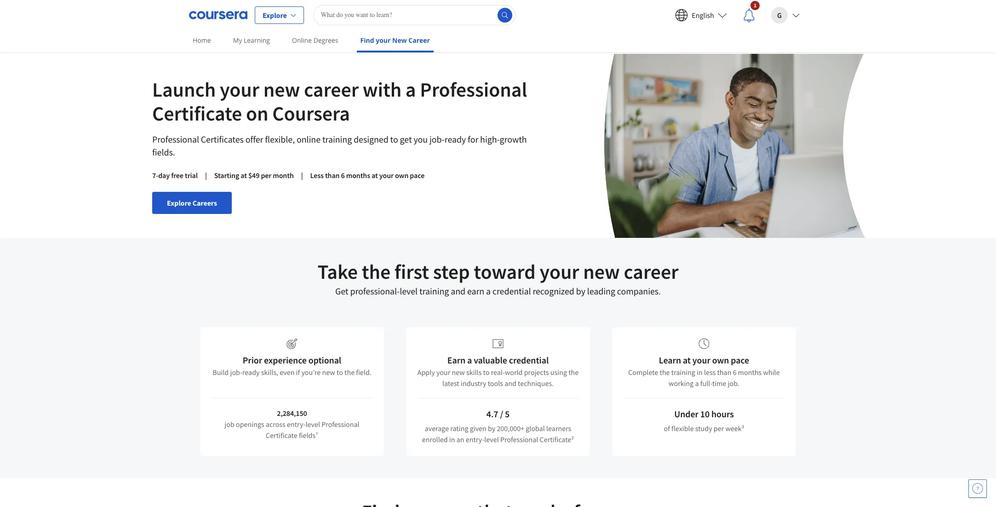 Task type: describe. For each thing, give the bounding box(es) containing it.
a inside launch your new career with a professional certificate on coursera
[[406, 77, 416, 102]]

career inside launch your new career with a professional certificate on coursera
[[304, 77, 359, 102]]

less
[[704, 368, 716, 377]]

What do you want to learn? text field
[[313, 5, 516, 25]]

to inside professional certificates offer flexible, online training designed to get you job-ready for high-growth fields.
[[390, 133, 398, 145]]

explore for explore
[[263, 10, 287, 20]]

take the first step toward your new career get professional-level training and earn a credential recognized by leading companies.
[[318, 259, 679, 297]]

new
[[393, 36, 407, 45]]

hours
[[712, 408, 734, 420]]

first
[[395, 259, 429, 284]]

skills
[[467, 368, 482, 377]]

4.7
[[487, 408, 499, 420]]

learn at your own pace complete the training in less than 6 months while working a full-time job.
[[629, 354, 780, 388]]

new inside launch your new career with a professional certificate on coursera
[[264, 77, 300, 102]]

2,284,150
[[277, 409, 307, 418]]

day
[[158, 171, 170, 180]]

get
[[335, 285, 349, 297]]

experience
[[264, 354, 307, 366]]

find your new career
[[361, 36, 430, 45]]

explore careers link
[[152, 192, 232, 214]]

a inside earn a valuable credential apply your new skills to real-world projects using the latest industry tools and techniques.
[[468, 354, 472, 366]]

than inside learn at your own pace complete the training in less than 6 months while working a full-time job.
[[718, 368, 732, 377]]

7-day free trial | starting at $49 per month | less than 6 months at your own pace
[[152, 171, 425, 180]]

0 horizontal spatial months
[[346, 171, 370, 180]]

with
[[363, 77, 402, 102]]

certificate²
[[540, 435, 574, 444]]

get
[[400, 133, 412, 145]]

learning
[[244, 36, 270, 45]]

5
[[505, 408, 510, 420]]

world
[[505, 368, 523, 377]]

while
[[764, 368, 780, 377]]

professional-
[[350, 285, 400, 297]]

given
[[470, 424, 487, 433]]

leading
[[588, 285, 616, 297]]

career
[[409, 36, 430, 45]]

of
[[664, 424, 670, 433]]

g button
[[764, 0, 808, 30]]

learn
[[659, 354, 681, 366]]

working
[[669, 379, 694, 388]]

study
[[696, 424, 713, 433]]

field.
[[356, 368, 372, 377]]

online
[[297, 133, 321, 145]]

explore for explore careers
[[167, 198, 191, 208]]

on
[[246, 101, 269, 126]]

certificate for launch
[[152, 101, 242, 126]]

g
[[778, 10, 782, 20]]

1 horizontal spatial at
[[372, 171, 378, 180]]

1
[[754, 2, 757, 9]]

apply
[[418, 368, 435, 377]]

0 horizontal spatial at
[[241, 171, 247, 180]]

earn a valuable credential apply your new skills to real-world projects using the latest industry tools and techniques.
[[418, 354, 579, 388]]

level inside 2,284,150 job openings across entry-level professional certificate fields¹
[[306, 420, 320, 429]]

the inside learn at your own pace complete the training in less than 6 months while working a full-time job.
[[660, 368, 670, 377]]

professional inside 4.7 / 5 average rating given by 200,000+ global learners enrolled in an entry-level professional certificate²
[[501, 435, 539, 444]]

time
[[713, 379, 727, 388]]

complete
[[629, 368, 659, 377]]

fields¹
[[299, 431, 318, 440]]

the inside the take the first step toward your new career get professional-level training and earn a credential recognized by leading companies.
[[362, 259, 391, 284]]

find your new career link
[[357, 30, 434, 52]]

/
[[500, 408, 503, 420]]

new inside earn a valuable credential apply your new skills to real-world projects using the latest industry tools and techniques.
[[452, 368, 465, 377]]

credential inside earn a valuable credential apply your new skills to real-world projects using the latest industry tools and techniques.
[[509, 354, 549, 366]]

you're
[[302, 368, 321, 377]]

tools
[[488, 379, 503, 388]]

global
[[526, 424, 545, 433]]

your inside the take the first step toward your new career get professional-level training and earn a credential recognized by leading companies.
[[540, 259, 580, 284]]

7-
[[152, 171, 158, 180]]

home
[[193, 36, 211, 45]]

a inside the take the first step toward your new career get professional-level training and earn a credential recognized by leading companies.
[[486, 285, 491, 297]]

month | less
[[273, 171, 324, 180]]

fields.
[[152, 146, 175, 158]]

trial | starting
[[185, 171, 239, 180]]

$49
[[248, 171, 260, 180]]

new inside the take the first step toward your new career get professional-level training and earn a credential recognized by leading companies.
[[584, 259, 620, 284]]

a inside learn at your own pace complete the training in less than 6 months while working a full-time job.
[[696, 379, 699, 388]]

even
[[280, 368, 295, 377]]

the inside prior experience optional build job-ready skills, even if you're new to the field.
[[345, 368, 355, 377]]

by inside 4.7 / 5 average rating given by 200,000+ global learners enrolled in an entry-level professional certificate²
[[488, 424, 496, 433]]

if
[[296, 368, 300, 377]]

in inside 4.7 / 5 average rating given by 200,000+ global learners enrolled in an entry-level professional certificate²
[[449, 435, 455, 444]]

training inside learn at your own pace complete the training in less than 6 months while working a full-time job.
[[672, 368, 696, 377]]

your inside launch your new career with a professional certificate on coursera
[[220, 77, 260, 102]]

find
[[361, 36, 374, 45]]

latest
[[443, 379, 460, 388]]

online degrees
[[292, 36, 338, 45]]

my learning link
[[229, 30, 274, 51]]

offer
[[246, 133, 263, 145]]

certificate for 2,284,150
[[266, 431, 298, 440]]

per for free
[[261, 171, 272, 180]]

professional inside professional certificates offer flexible, online training designed to get you job-ready for high-growth fields.
[[152, 133, 199, 145]]

coursera
[[273, 101, 350, 126]]

toward
[[474, 259, 536, 284]]

0 vertical spatial pace
[[410, 171, 425, 180]]

pace inside learn at your own pace complete the training in less than 6 months while working a full-time job.
[[731, 354, 750, 366]]

full-
[[701, 379, 713, 388]]

and inside the take the first step toward your new career get professional-level training and earn a credential recognized by leading companies.
[[451, 285, 466, 297]]

at inside learn at your own pace complete the training in less than 6 months while working a full-time job.
[[683, 354, 691, 366]]

earn
[[448, 354, 466, 366]]

industry
[[461, 379, 487, 388]]

training inside the take the first step toward your new career get professional-level training and earn a credential recognized by leading companies.
[[420, 285, 449, 297]]

job
[[225, 420, 235, 429]]



Task type: locate. For each thing, give the bounding box(es) containing it.
1 vertical spatial job-
[[230, 368, 242, 377]]

1 vertical spatial 6
[[733, 368, 737, 377]]

a right earn
[[486, 285, 491, 297]]

training inside professional certificates offer flexible, online training designed to get you job-ready for high-growth fields.
[[323, 133, 352, 145]]

a right the 'with'
[[406, 77, 416, 102]]

job.
[[728, 379, 740, 388]]

than down professional certificates offer flexible, online training designed to get you job-ready for high-growth fields.
[[325, 171, 340, 180]]

1 vertical spatial by
[[488, 424, 496, 433]]

earn
[[467, 285, 485, 297]]

for
[[468, 133, 479, 145]]

certificate down across
[[266, 431, 298, 440]]

projects
[[524, 368, 549, 377]]

0 vertical spatial in
[[697, 368, 703, 377]]

valuable
[[474, 354, 507, 366]]

1 horizontal spatial job-
[[430, 133, 445, 145]]

0 vertical spatial 6
[[341, 171, 345, 180]]

to inside earn a valuable credential apply your new skills to real-world projects using the latest industry tools and techniques.
[[483, 368, 490, 377]]

at
[[241, 171, 247, 180], [372, 171, 378, 180], [683, 354, 691, 366]]

job- inside prior experience optional build job-ready skills, even if you're new to the field.
[[230, 368, 242, 377]]

explore careers
[[167, 198, 217, 208]]

level down first
[[400, 285, 418, 297]]

certificates
[[201, 133, 244, 145]]

help center image
[[973, 483, 984, 494]]

1 button
[[735, 0, 764, 30]]

0 vertical spatial entry-
[[287, 420, 306, 429]]

0 vertical spatial job-
[[430, 133, 445, 145]]

0 vertical spatial and
[[451, 285, 466, 297]]

months
[[346, 171, 370, 180], [738, 368, 762, 377]]

months down professional certificates offer flexible, online training designed to get you job-ready for high-growth fields.
[[346, 171, 370, 180]]

the inside earn a valuable credential apply your new skills to real-world projects using the latest industry tools and techniques.
[[569, 368, 579, 377]]

0 vertical spatial level
[[400, 285, 418, 297]]

credential inside the take the first step toward your new career get professional-level training and earn a credential recognized by leading companies.
[[493, 285, 531, 297]]

recognized
[[533, 285, 575, 297]]

1 horizontal spatial than
[[718, 368, 732, 377]]

ready down the prior on the bottom
[[242, 368, 260, 377]]

own up less
[[713, 354, 730, 366]]

prior
[[243, 354, 262, 366]]

months up job.
[[738, 368, 762, 377]]

certificate up certificates
[[152, 101, 242, 126]]

job- right you
[[430, 133, 445, 145]]

0 vertical spatial career
[[304, 77, 359, 102]]

0 horizontal spatial 6
[[341, 171, 345, 180]]

in left an
[[449, 435, 455, 444]]

6 up job.
[[733, 368, 737, 377]]

6 inside learn at your own pace complete the training in less than 6 months while working a full-time job.
[[733, 368, 737, 377]]

0 vertical spatial by
[[576, 285, 586, 297]]

entry- down given on the bottom of the page
[[466, 435, 485, 444]]

entry- inside 4.7 / 5 average rating given by 200,000+ global learners enrolled in an entry-level professional certificate²
[[466, 435, 485, 444]]

0 horizontal spatial pace
[[410, 171, 425, 180]]

growth
[[500, 133, 527, 145]]

credential
[[493, 285, 531, 297], [509, 354, 549, 366]]

1 vertical spatial ready
[[242, 368, 260, 377]]

1 vertical spatial in
[[449, 435, 455, 444]]

0 vertical spatial months
[[346, 171, 370, 180]]

to left get
[[390, 133, 398, 145]]

entry- down 2,284,150
[[287, 420, 306, 429]]

0 horizontal spatial training
[[323, 133, 352, 145]]

at down designed on the left
[[372, 171, 378, 180]]

job- inside professional certificates offer flexible, online training designed to get you job-ready for high-growth fields.
[[430, 133, 445, 145]]

prior experience optional build job-ready skills, even if you're new to the field.
[[213, 354, 372, 377]]

0 horizontal spatial per
[[261, 171, 272, 180]]

english button
[[668, 0, 735, 30]]

new inside prior experience optional build job-ready skills, even if you're new to the field.
[[322, 368, 335, 377]]

openings
[[236, 420, 264, 429]]

6 down professional certificates offer flexible, online training designed to get you job-ready for high-growth fields.
[[341, 171, 345, 180]]

explore inside popup button
[[263, 10, 287, 20]]

0 horizontal spatial certificate
[[152, 101, 242, 126]]

per right $49
[[261, 171, 272, 180]]

certificate inside 2,284,150 job openings across entry-level professional certificate fields¹
[[266, 431, 298, 440]]

companies.
[[617, 285, 661, 297]]

professional
[[420, 77, 527, 102], [152, 133, 199, 145], [322, 420, 360, 429], [501, 435, 539, 444]]

explore
[[263, 10, 287, 20], [167, 198, 191, 208]]

2 horizontal spatial level
[[485, 435, 499, 444]]

ready left for
[[445, 133, 466, 145]]

an
[[457, 435, 465, 444]]

coursera image
[[189, 8, 248, 22]]

under
[[675, 408, 699, 420]]

the left field. at the left of the page
[[345, 368, 355, 377]]

degrees
[[314, 36, 338, 45]]

per down hours
[[714, 424, 724, 433]]

than up time
[[718, 368, 732, 377]]

own inside learn at your own pace complete the training in less than 6 months while working a full-time job.
[[713, 354, 730, 366]]

average
[[425, 424, 449, 433]]

career inside the take the first step toward your new career get professional-level training and earn a credential recognized by leading companies.
[[624, 259, 679, 284]]

a
[[406, 77, 416, 102], [486, 285, 491, 297], [468, 354, 472, 366], [696, 379, 699, 388]]

1 vertical spatial level
[[306, 420, 320, 429]]

in
[[697, 368, 703, 377], [449, 435, 455, 444]]

week³
[[726, 424, 745, 433]]

pace down you
[[410, 171, 425, 180]]

a up "skills"
[[468, 354, 472, 366]]

1 horizontal spatial in
[[697, 368, 703, 377]]

online degrees link
[[289, 30, 342, 51]]

1 horizontal spatial own
[[713, 354, 730, 366]]

0 horizontal spatial to
[[337, 368, 343, 377]]

1 horizontal spatial by
[[576, 285, 586, 297]]

training down step
[[420, 285, 449, 297]]

training up working
[[672, 368, 696, 377]]

and inside earn a valuable credential apply your new skills to real-world projects using the latest industry tools and techniques.
[[505, 379, 517, 388]]

credential up projects
[[509, 354, 549, 366]]

1 horizontal spatial months
[[738, 368, 762, 377]]

a left the full-
[[696, 379, 699, 388]]

than
[[325, 171, 340, 180], [718, 368, 732, 377]]

2 vertical spatial level
[[485, 435, 499, 444]]

2,284,150 job openings across entry-level professional certificate fields¹
[[225, 409, 360, 440]]

1 vertical spatial certificate
[[266, 431, 298, 440]]

0 horizontal spatial in
[[449, 435, 455, 444]]

free
[[171, 171, 184, 180]]

0 horizontal spatial own
[[395, 171, 409, 180]]

1 horizontal spatial career
[[624, 259, 679, 284]]

job-
[[430, 133, 445, 145], [230, 368, 242, 377]]

you
[[414, 133, 428, 145]]

0 vertical spatial training
[[323, 133, 352, 145]]

by right given on the bottom of the page
[[488, 424, 496, 433]]

launch
[[152, 77, 216, 102]]

your inside learn at your own pace complete the training in less than 6 months while working a full-time job.
[[693, 354, 711, 366]]

None search field
[[313, 5, 516, 25]]

0 horizontal spatial entry-
[[287, 420, 306, 429]]

your inside earn a valuable credential apply your new skills to real-world projects using the latest industry tools and techniques.
[[437, 368, 451, 377]]

level inside 4.7 / 5 average rating given by 200,000+ global learners enrolled in an entry-level professional certificate²
[[485, 435, 499, 444]]

0 horizontal spatial explore
[[167, 198, 191, 208]]

online
[[292, 36, 312, 45]]

1 vertical spatial than
[[718, 368, 732, 377]]

using
[[551, 368, 567, 377]]

0 vertical spatial than
[[325, 171, 340, 180]]

level inside the take the first step toward your new career get professional-level training and earn a credential recognized by leading companies.
[[400, 285, 418, 297]]

0 horizontal spatial ready
[[242, 368, 260, 377]]

by left leading
[[576, 285, 586, 297]]

optional
[[309, 354, 342, 366]]

and
[[451, 285, 466, 297], [505, 379, 517, 388]]

ready inside professional certificates offer flexible, online training designed to get you job-ready for high-growth fields.
[[445, 133, 466, 145]]

0 horizontal spatial career
[[304, 77, 359, 102]]

0 horizontal spatial than
[[325, 171, 340, 180]]

launch your new career with a professional certificate on coursera
[[152, 77, 527, 126]]

my
[[233, 36, 242, 45]]

1 vertical spatial credential
[[509, 354, 549, 366]]

own
[[395, 171, 409, 180], [713, 354, 730, 366]]

1 horizontal spatial level
[[400, 285, 418, 297]]

entry- inside 2,284,150 job openings across entry-level professional certificate fields¹
[[287, 420, 306, 429]]

to left real-
[[483, 368, 490, 377]]

to
[[390, 133, 398, 145], [337, 368, 343, 377], [483, 368, 490, 377]]

1 vertical spatial training
[[420, 285, 449, 297]]

in left less
[[697, 368, 703, 377]]

1 horizontal spatial certificate
[[266, 431, 298, 440]]

per inside under 10 hours of flexible study per week³
[[714, 424, 724, 433]]

by inside the take the first step toward your new career get professional-level training and earn a credential recognized by leading companies.
[[576, 285, 586, 297]]

at left $49
[[241, 171, 247, 180]]

step
[[433, 259, 470, 284]]

1 vertical spatial explore
[[167, 198, 191, 208]]

the up professional-
[[362, 259, 391, 284]]

1 horizontal spatial entry-
[[466, 435, 485, 444]]

training right online
[[323, 133, 352, 145]]

2 vertical spatial training
[[672, 368, 696, 377]]

0 vertical spatial credential
[[493, 285, 531, 297]]

learners
[[547, 424, 572, 433]]

professional certificates offer flexible, online training designed to get you job-ready for high-growth fields.
[[152, 133, 527, 158]]

training
[[323, 133, 352, 145], [420, 285, 449, 297], [672, 368, 696, 377]]

1 horizontal spatial to
[[390, 133, 398, 145]]

4.7 / 5 average rating given by 200,000+ global learners enrolled in an entry-level professional certificate²
[[422, 408, 574, 444]]

1 vertical spatial and
[[505, 379, 517, 388]]

pace up job.
[[731, 354, 750, 366]]

2 horizontal spatial training
[[672, 368, 696, 377]]

at right learn at the right bottom
[[683, 354, 691, 366]]

months inside learn at your own pace complete the training in less than 6 months while working a full-time job.
[[738, 368, 762, 377]]

1 horizontal spatial training
[[420, 285, 449, 297]]

enrolled
[[422, 435, 448, 444]]

explore up learning
[[263, 10, 287, 20]]

1 horizontal spatial 6
[[733, 368, 737, 377]]

level down given on the bottom of the page
[[485, 435, 499, 444]]

level
[[400, 285, 418, 297], [306, 420, 320, 429], [485, 435, 499, 444]]

job- right build
[[230, 368, 242, 377]]

1 vertical spatial per
[[714, 424, 724, 433]]

1 horizontal spatial and
[[505, 379, 517, 388]]

in inside learn at your own pace complete the training in less than 6 months while working a full-time job.
[[697, 368, 703, 377]]

1 horizontal spatial explore
[[263, 10, 287, 20]]

take
[[318, 259, 358, 284]]

to inside prior experience optional build job-ready skills, even if you're new to the field.
[[337, 368, 343, 377]]

0 vertical spatial ready
[[445, 133, 466, 145]]

0 vertical spatial per
[[261, 171, 272, 180]]

professional inside launch your new career with a professional certificate on coursera
[[420, 77, 527, 102]]

1 vertical spatial career
[[624, 259, 679, 284]]

level up fields¹
[[306, 420, 320, 429]]

to down optional
[[337, 368, 343, 377]]

1 horizontal spatial per
[[714, 424, 724, 433]]

english
[[692, 10, 715, 20]]

and left earn
[[451, 285, 466, 297]]

0 horizontal spatial and
[[451, 285, 466, 297]]

flexible
[[672, 424, 694, 433]]

professional inside 2,284,150 job openings across entry-level professional certificate fields¹
[[322, 420, 360, 429]]

own down get
[[395, 171, 409, 180]]

high-
[[480, 133, 500, 145]]

the down learn at the right bottom
[[660, 368, 670, 377]]

0 vertical spatial certificate
[[152, 101, 242, 126]]

0 horizontal spatial job-
[[230, 368, 242, 377]]

the right the using on the bottom right
[[569, 368, 579, 377]]

1 horizontal spatial ready
[[445, 133, 466, 145]]

certificate inside launch your new career with a professional certificate on coursera
[[152, 101, 242, 126]]

entry-
[[287, 420, 306, 429], [466, 435, 485, 444]]

0 vertical spatial explore
[[263, 10, 287, 20]]

build
[[213, 368, 229, 377]]

explore left careers
[[167, 198, 191, 208]]

1 vertical spatial pace
[[731, 354, 750, 366]]

2 horizontal spatial at
[[683, 354, 691, 366]]

1 vertical spatial months
[[738, 368, 762, 377]]

2 horizontal spatial to
[[483, 368, 490, 377]]

1 vertical spatial own
[[713, 354, 730, 366]]

designed
[[354, 133, 389, 145]]

0 vertical spatial own
[[395, 171, 409, 180]]

careers
[[193, 198, 217, 208]]

real-
[[491, 368, 505, 377]]

0 horizontal spatial by
[[488, 424, 496, 433]]

career
[[304, 77, 359, 102], [624, 259, 679, 284]]

and down the world
[[505, 379, 517, 388]]

200,000+
[[497, 424, 525, 433]]

credential down toward
[[493, 285, 531, 297]]

1 vertical spatial entry-
[[466, 435, 485, 444]]

0 horizontal spatial level
[[306, 420, 320, 429]]

your
[[376, 36, 391, 45], [220, 77, 260, 102], [380, 171, 394, 180], [540, 259, 580, 284], [693, 354, 711, 366], [437, 368, 451, 377]]

home link
[[189, 30, 215, 51]]

ready inside prior experience optional build job-ready skills, even if you're new to the field.
[[242, 368, 260, 377]]

explore button
[[255, 6, 304, 24]]

per for hours
[[714, 424, 724, 433]]

1 horizontal spatial pace
[[731, 354, 750, 366]]

techniques.
[[518, 379, 554, 388]]



Task type: vqa. For each thing, say whether or not it's contained in the screenshot.


